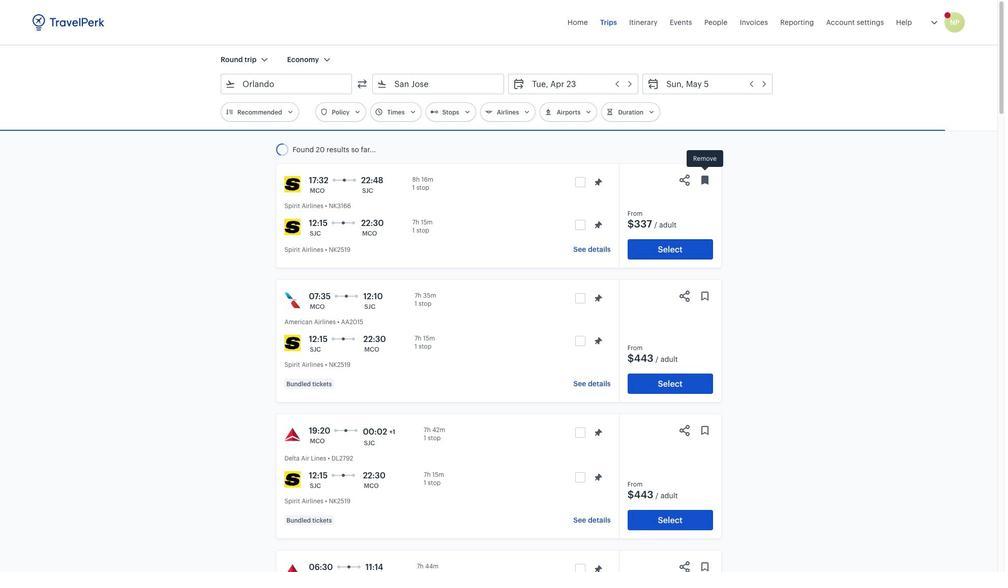 Task type: locate. For each thing, give the bounding box(es) containing it.
spirit airlines image for american airlines icon on the bottom
[[285, 335, 301, 351]]

0 vertical spatial spirit airlines image
[[285, 176, 301, 192]]

2 spirit airlines image from the top
[[285, 471, 301, 488]]

spirit airlines image down delta air lines icon
[[285, 471, 301, 488]]

spirit airlines image
[[285, 335, 301, 351], [285, 471, 301, 488]]

Depart field
[[525, 76, 634, 92]]

1 vertical spatial spirit airlines image
[[285, 219, 301, 235]]

spirit airlines image down american airlines icon on the bottom
[[285, 335, 301, 351]]

american airlines image
[[285, 292, 301, 308]]

tooltip
[[687, 150, 723, 172]]

1 spirit airlines image from the top
[[285, 335, 301, 351]]

spirit airlines image
[[285, 176, 301, 192], [285, 219, 301, 235]]

1 spirit airlines image from the top
[[285, 176, 301, 192]]

1 vertical spatial spirit airlines image
[[285, 471, 301, 488]]

0 vertical spatial spirit airlines image
[[285, 335, 301, 351]]



Task type: vqa. For each thing, say whether or not it's contained in the screenshot.
THE RETURN text box
no



Task type: describe. For each thing, give the bounding box(es) containing it.
2 spirit airlines image from the top
[[285, 219, 301, 235]]

delta air lines image
[[285, 426, 301, 443]]

Return field
[[660, 76, 769, 92]]

spirit airlines image for delta air lines icon
[[285, 471, 301, 488]]

delta air lines image
[[285, 563, 301, 572]]

From search field
[[236, 76, 339, 92]]

To search field
[[388, 76, 491, 92]]



